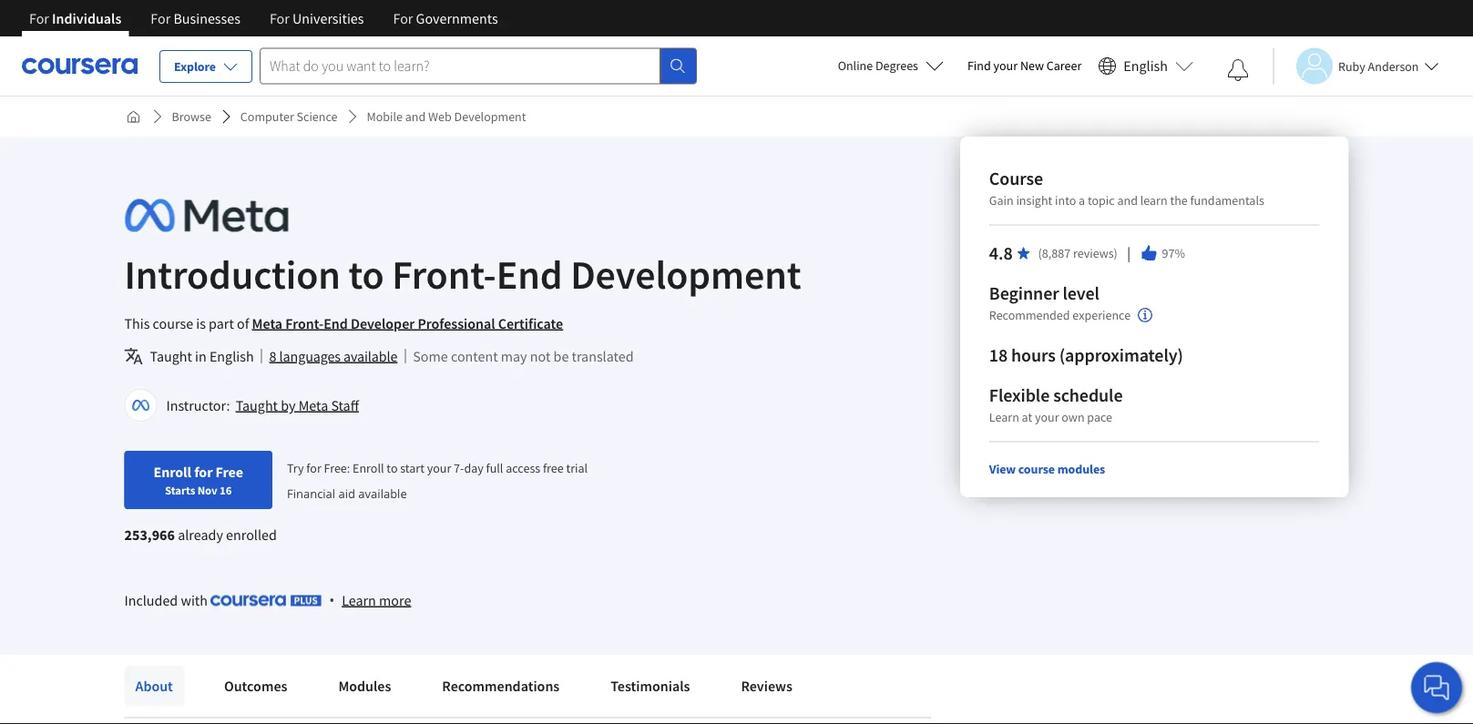 Task type: vqa. For each thing, say whether or not it's contained in the screenshot.
"Enroll"
yes



Task type: locate. For each thing, give the bounding box(es) containing it.
some content may not be translated
[[413, 347, 634, 365]]

0 horizontal spatial english
[[209, 347, 254, 365]]

1 horizontal spatial development
[[570, 249, 801, 299]]

0 vertical spatial and
[[405, 108, 426, 125]]

2 horizontal spatial your
[[1035, 409, 1059, 425]]

1 vertical spatial available
[[358, 485, 407, 501]]

1 vertical spatial english
[[209, 347, 254, 365]]

0 vertical spatial meta
[[252, 314, 283, 333]]

taught left in
[[150, 347, 192, 365]]

meta front-end developer professional certificate link
[[252, 314, 563, 333]]

8
[[269, 347, 276, 365]]

your right 'find'
[[993, 57, 1018, 74]]

for right try
[[306, 460, 321, 476]]

for left universities
[[270, 9, 290, 27]]

for up nov
[[194, 463, 213, 481]]

for
[[29, 9, 49, 27], [151, 9, 171, 27], [270, 9, 290, 27], [393, 9, 413, 27]]

learn right •
[[342, 591, 376, 609]]

english right career
[[1124, 57, 1168, 75]]

1 vertical spatial development
[[570, 249, 801, 299]]

development
[[454, 108, 526, 125], [570, 249, 801, 299]]

enroll up 'starts'
[[154, 463, 191, 481]]

•
[[329, 590, 335, 610]]

into
[[1055, 192, 1076, 209]]

flexible
[[989, 384, 1050, 407]]

enroll
[[353, 460, 384, 476], [154, 463, 191, 481]]

1 horizontal spatial and
[[1117, 192, 1138, 209]]

explore button
[[159, 50, 252, 83]]

2 for from the left
[[151, 9, 171, 27]]

to left start
[[387, 460, 398, 476]]

1 horizontal spatial taught
[[236, 396, 278, 415]]

enroll right free:
[[353, 460, 384, 476]]

course right 'view'
[[1018, 461, 1055, 477]]

about
[[135, 677, 173, 695]]

0 vertical spatial learn
[[989, 409, 1019, 425]]

mobile and web development
[[367, 108, 526, 125]]

modules
[[1057, 461, 1105, 477]]

4 for from the left
[[393, 9, 413, 27]]

front- up professional
[[392, 249, 496, 299]]

end up 8 languages available button
[[324, 314, 348, 333]]

to up developer in the left top of the page
[[348, 249, 384, 299]]

translated
[[572, 347, 634, 365]]

(8,887
[[1038, 245, 1071, 261]]

professional
[[418, 314, 495, 333]]

learn left at
[[989, 409, 1019, 425]]

included with
[[124, 591, 211, 609]]

recommended experience
[[989, 307, 1131, 324]]

online
[[838, 57, 873, 74]]

schedule
[[1053, 384, 1123, 407]]

for for individuals
[[29, 9, 49, 27]]

1 horizontal spatial for
[[306, 460, 321, 476]]

about link
[[124, 666, 184, 706]]

at
[[1022, 409, 1032, 425]]

outcomes link
[[213, 666, 298, 706]]

3 for from the left
[[270, 9, 290, 27]]

learn inside • learn more
[[342, 591, 376, 609]]

end up certificate
[[496, 249, 563, 299]]

for left governments
[[393, 9, 413, 27]]

0 horizontal spatial for
[[194, 463, 213, 481]]

1 horizontal spatial meta
[[298, 396, 328, 415]]

and inside course gain insight into a topic and learn the fundamentals
[[1117, 192, 1138, 209]]

meta
[[252, 314, 283, 333], [298, 396, 328, 415]]

1 horizontal spatial to
[[387, 460, 398, 476]]

course left is
[[153, 314, 193, 333]]

course for this
[[153, 314, 193, 333]]

available inside button
[[343, 347, 397, 365]]

0 vertical spatial taught
[[150, 347, 192, 365]]

97%
[[1162, 245, 1185, 261]]

1 horizontal spatial front-
[[392, 249, 496, 299]]

english inside button
[[1124, 57, 1168, 75]]

1 horizontal spatial learn
[[989, 409, 1019, 425]]

0 horizontal spatial to
[[348, 249, 384, 299]]

individuals
[[52, 9, 121, 27]]

access
[[506, 460, 540, 476]]

coursera plus image
[[211, 595, 322, 606]]

0 horizontal spatial learn
[[342, 591, 376, 609]]

by
[[281, 396, 296, 415]]

0 horizontal spatial and
[[405, 108, 426, 125]]

front- up languages
[[285, 314, 324, 333]]

• learn more
[[329, 590, 411, 610]]

for inside try for free: enroll to start your 7-day full access free trial financial aid available
[[306, 460, 321, 476]]

your left 7-
[[427, 460, 451, 476]]

and
[[405, 108, 426, 125], [1117, 192, 1138, 209]]

0 vertical spatial course
[[153, 314, 193, 333]]

nov
[[197, 483, 217, 497]]

free:
[[324, 460, 350, 476]]

for inside enroll for free starts nov 16
[[194, 463, 213, 481]]

taught by meta staff link
[[236, 396, 359, 415]]

1 for from the left
[[29, 9, 49, 27]]

2 vertical spatial your
[[427, 460, 451, 476]]

1 vertical spatial meta
[[298, 396, 328, 415]]

16
[[220, 483, 232, 497]]

course gain insight into a topic and learn the fundamentals
[[989, 167, 1264, 209]]

(8,887 reviews) |
[[1038, 243, 1133, 263]]

enroll for free starts nov 16
[[154, 463, 243, 497]]

start
[[400, 460, 424, 476]]

0 horizontal spatial enroll
[[154, 463, 191, 481]]

not
[[530, 347, 551, 365]]

hours
[[1011, 344, 1056, 367]]

learn
[[989, 409, 1019, 425], [342, 591, 376, 609]]

outcomes
[[224, 677, 287, 695]]

available down developer in the left top of the page
[[343, 347, 397, 365]]

ruby anderson button
[[1273, 48, 1439, 84]]

find your new career link
[[958, 55, 1091, 77]]

for universities
[[270, 9, 364, 27]]

computer science
[[240, 108, 338, 125]]

1 vertical spatial learn
[[342, 591, 376, 609]]

information about difficulty level pre-requisites. image
[[1138, 308, 1153, 322]]

and left web
[[405, 108, 426, 125]]

0 horizontal spatial end
[[324, 314, 348, 333]]

1 vertical spatial front-
[[285, 314, 324, 333]]

a
[[1079, 192, 1085, 209]]

1 vertical spatial taught
[[236, 396, 278, 415]]

show notifications image
[[1227, 59, 1249, 81]]

your inside flexible schedule learn at your own pace
[[1035, 409, 1059, 425]]

own
[[1062, 409, 1085, 425]]

0 horizontal spatial taught
[[150, 347, 192, 365]]

taught left by on the left bottom
[[236, 396, 278, 415]]

reviews
[[741, 677, 793, 695]]

reviews)
[[1073, 245, 1118, 261]]

1 vertical spatial course
[[1018, 461, 1055, 477]]

1 vertical spatial your
[[1035, 409, 1059, 425]]

your right at
[[1035, 409, 1059, 425]]

0 horizontal spatial development
[[454, 108, 526, 125]]

view course modules
[[989, 461, 1105, 477]]

meta right the of
[[252, 314, 283, 333]]

learn inside flexible schedule learn at your own pace
[[989, 409, 1019, 425]]

available right aid
[[358, 485, 407, 501]]

for left individuals
[[29, 9, 49, 27]]

1 vertical spatial to
[[387, 460, 398, 476]]

and right topic
[[1117, 192, 1138, 209]]

None search field
[[260, 48, 697, 84]]

1 horizontal spatial end
[[496, 249, 563, 299]]

0 horizontal spatial course
[[153, 314, 193, 333]]

career
[[1047, 57, 1082, 74]]

free
[[543, 460, 564, 476]]

meta right by on the left bottom
[[298, 396, 328, 415]]

enroll inside enroll for free starts nov 16
[[154, 463, 191, 481]]

1 horizontal spatial course
[[1018, 461, 1055, 477]]

try for free: enroll to start your 7-day full access free trial financial aid available
[[287, 460, 588, 501]]

degrees
[[875, 57, 918, 74]]

mobile
[[367, 108, 403, 125]]

1 horizontal spatial your
[[993, 57, 1018, 74]]

front-
[[392, 249, 496, 299], [285, 314, 324, 333]]

1 horizontal spatial english
[[1124, 57, 1168, 75]]

trial
[[566, 460, 588, 476]]

for left businesses
[[151, 9, 171, 27]]

8 languages available
[[269, 347, 397, 365]]

253,966
[[124, 526, 175, 544]]

1 horizontal spatial enroll
[[353, 460, 384, 476]]

taught in english
[[150, 347, 254, 365]]

0 vertical spatial available
[[343, 347, 397, 365]]

0 horizontal spatial your
[[427, 460, 451, 476]]

1 vertical spatial and
[[1117, 192, 1138, 209]]

0 vertical spatial english
[[1124, 57, 1168, 75]]

(approximately)
[[1059, 344, 1183, 367]]

english right in
[[209, 347, 254, 365]]

0 vertical spatial your
[[993, 57, 1018, 74]]

more
[[379, 591, 411, 609]]



Task type: describe. For each thing, give the bounding box(es) containing it.
experience
[[1073, 307, 1131, 324]]

languages
[[279, 347, 341, 365]]

full
[[486, 460, 503, 476]]

online degrees button
[[823, 46, 958, 86]]

level
[[1063, 282, 1099, 305]]

7-
[[454, 460, 464, 476]]

ruby anderson
[[1338, 58, 1419, 74]]

browse link
[[164, 100, 219, 133]]

instructor: taught by meta staff
[[166, 396, 359, 415]]

part
[[209, 314, 234, 333]]

for for businesses
[[151, 9, 171, 27]]

modules
[[338, 677, 391, 695]]

and inside mobile and web development link
[[405, 108, 426, 125]]

find your new career
[[967, 57, 1082, 74]]

recommendations link
[[431, 666, 571, 706]]

reviews link
[[730, 666, 803, 706]]

8 languages available button
[[269, 345, 397, 367]]

pace
[[1087, 409, 1112, 425]]

modules link
[[327, 666, 402, 706]]

content
[[451, 347, 498, 365]]

0 vertical spatial to
[[348, 249, 384, 299]]

beginner
[[989, 282, 1059, 305]]

english button
[[1091, 36, 1201, 96]]

governments
[[416, 9, 498, 27]]

enroll inside try for free: enroll to start your 7-day full access free trial financial aid available
[[353, 460, 384, 476]]

web
[[428, 108, 452, 125]]

4.8
[[989, 242, 1013, 265]]

browse
[[172, 108, 211, 125]]

learn
[[1140, 192, 1168, 209]]

your inside try for free: enroll to start your 7-day full access free trial financial aid available
[[427, 460, 451, 476]]

home image
[[126, 109, 141, 124]]

anderson
[[1368, 58, 1419, 74]]

banner navigation
[[15, 0, 513, 36]]

for for enroll
[[194, 463, 213, 481]]

for individuals
[[29, 9, 121, 27]]

science
[[297, 108, 338, 125]]

day
[[464, 460, 484, 476]]

with
[[181, 591, 208, 609]]

is
[[196, 314, 206, 333]]

aid
[[338, 485, 355, 501]]

included
[[124, 591, 178, 609]]

18
[[989, 344, 1008, 367]]

taught by meta staff image
[[127, 392, 154, 419]]

What do you want to learn? text field
[[260, 48, 660, 84]]

0 vertical spatial end
[[496, 249, 563, 299]]

coursera image
[[22, 51, 138, 80]]

learn more link
[[342, 589, 411, 611]]

course for view
[[1018, 461, 1055, 477]]

available inside try for free: enroll to start your 7-day full access free trial financial aid available
[[358, 485, 407, 501]]

be
[[553, 347, 569, 365]]

free
[[215, 463, 243, 481]]

mobile and web development link
[[359, 100, 533, 133]]

to inside try for free: enroll to start your 7-day full access free trial financial aid available
[[387, 460, 398, 476]]

recommendations
[[442, 677, 560, 695]]

0 horizontal spatial front-
[[285, 314, 324, 333]]

some
[[413, 347, 448, 365]]

for governments
[[393, 9, 498, 27]]

meta image
[[124, 195, 288, 236]]

developer
[[351, 314, 415, 333]]

online degrees
[[838, 57, 918, 74]]

|
[[1125, 243, 1133, 263]]

the
[[1170, 192, 1188, 209]]

try
[[287, 460, 304, 476]]

explore
[[174, 58, 216, 75]]

recommended
[[989, 307, 1070, 324]]

for businesses
[[151, 9, 240, 27]]

enrolled
[[226, 526, 277, 544]]

computer science link
[[233, 100, 345, 133]]

of
[[237, 314, 249, 333]]

computer
[[240, 108, 294, 125]]

starts
[[165, 483, 195, 497]]

may
[[501, 347, 527, 365]]

chat with us image
[[1422, 673, 1451, 702]]

testimonials
[[611, 677, 690, 695]]

0 horizontal spatial meta
[[252, 314, 283, 333]]

for for governments
[[393, 9, 413, 27]]

insight
[[1016, 192, 1052, 209]]

18 hours (approximately)
[[989, 344, 1183, 367]]

0 vertical spatial front-
[[392, 249, 496, 299]]

for for universities
[[270, 9, 290, 27]]

0 vertical spatial development
[[454, 108, 526, 125]]

253,966 already enrolled
[[124, 526, 277, 544]]

introduction to front-end development
[[124, 249, 801, 299]]

already
[[178, 526, 223, 544]]

testimonials link
[[600, 666, 701, 706]]

in
[[195, 347, 207, 365]]

1 vertical spatial end
[[324, 314, 348, 333]]

introduction
[[124, 249, 340, 299]]

find
[[967, 57, 991, 74]]

view
[[989, 461, 1016, 477]]

fundamentals
[[1190, 192, 1264, 209]]

staff
[[331, 396, 359, 415]]

view course modules link
[[989, 461, 1105, 477]]

ruby
[[1338, 58, 1365, 74]]

this course is part of meta front-end developer professional certificate
[[124, 314, 563, 333]]

for for try
[[306, 460, 321, 476]]

flexible schedule learn at your own pace
[[989, 384, 1123, 425]]



